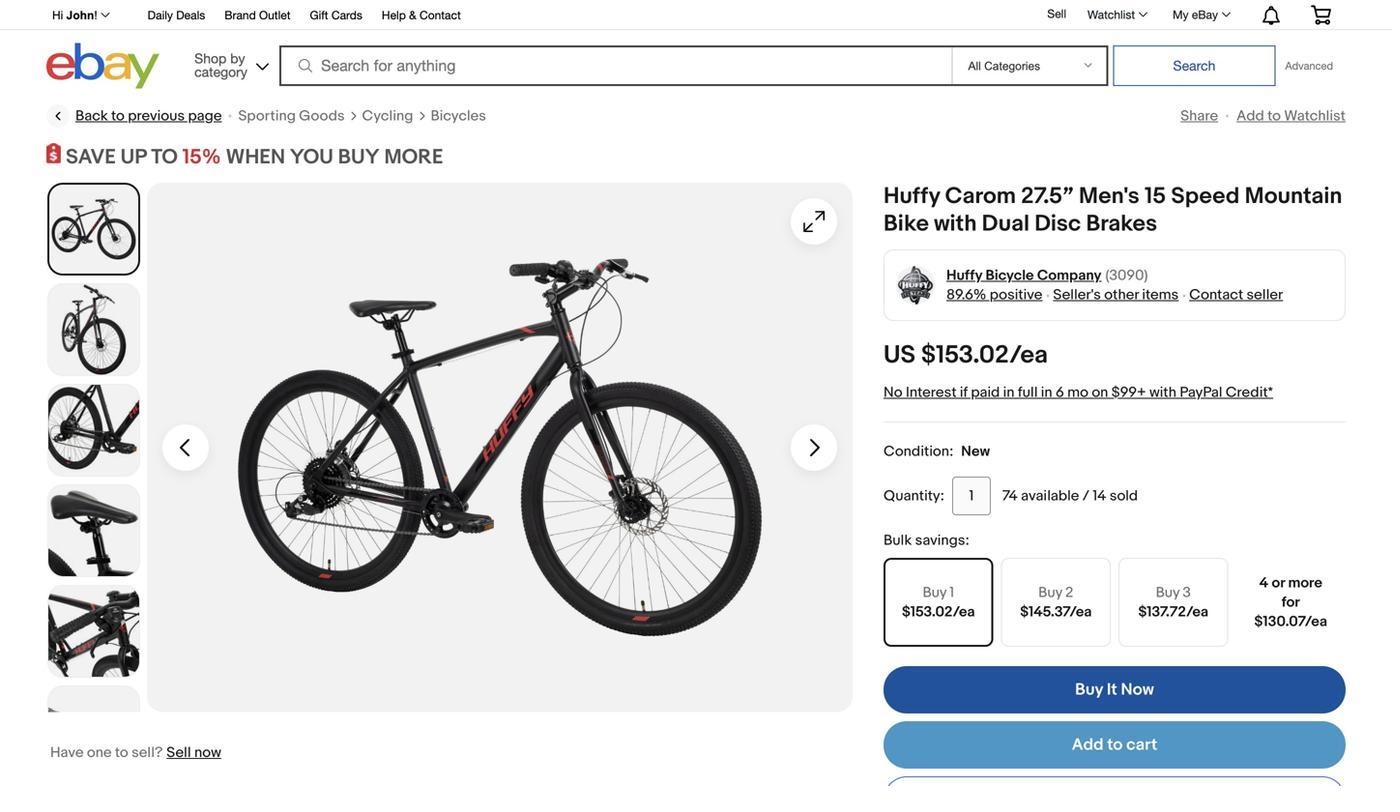 Task type: describe. For each thing, give the bounding box(es) containing it.
outlet
[[259, 8, 291, 22]]

74 available / 14 sold
[[1003, 487, 1138, 505]]

sold
[[1110, 487, 1138, 505]]

1 in from the left
[[1003, 384, 1015, 401]]

89.6% positive
[[947, 286, 1043, 304]]

74
[[1003, 487, 1018, 505]]

it
[[1107, 680, 1117, 700]]

huffy for huffy carom 27.5" men's 15 speed mountain bike with dual disc brakes
[[884, 183, 940, 210]]

gift cards link
[[310, 5, 363, 27]]

!
[[94, 9, 97, 22]]

category
[[194, 64, 247, 80]]

bike
[[884, 210, 929, 238]]

more
[[1288, 574, 1323, 592]]

to for previous
[[111, 107, 125, 125]]

15
[[1145, 183, 1166, 210]]

brand outlet link
[[225, 5, 291, 27]]

previous
[[128, 107, 185, 125]]

back
[[75, 107, 108, 125]]

$145.37/ea
[[1020, 603, 1092, 621]]

none submit inside 'shop by category' banner
[[1113, 45, 1276, 86]]

items
[[1142, 286, 1179, 304]]

14
[[1093, 487, 1107, 505]]

picture 1 of 9 image
[[49, 185, 138, 274]]

by
[[230, 50, 245, 66]]

back to previous page
[[75, 107, 222, 125]]

sell?
[[132, 744, 163, 761]]

1 horizontal spatial watchlist
[[1284, 107, 1346, 125]]

speed
[[1171, 183, 1240, 210]]

buy 1 $153.02/ea
[[902, 584, 975, 621]]

back to previous page link
[[46, 104, 222, 128]]

huffy carom 27.5" men's 15 speed mountain bike with dual disc brakes
[[884, 183, 1342, 238]]

paid
[[971, 384, 1000, 401]]

mo
[[1068, 384, 1089, 401]]

bicycle
[[986, 267, 1034, 284]]

shop
[[194, 50, 227, 66]]

company
[[1037, 267, 1102, 284]]

seller's
[[1053, 286, 1101, 304]]

huffy bicycle company image
[[896, 266, 935, 305]]

89.6% positive link
[[947, 286, 1043, 304]]

or
[[1272, 574, 1285, 592]]

carom
[[945, 183, 1016, 210]]

watchlist inside account navigation
[[1088, 8, 1135, 21]]

watchlist link
[[1077, 3, 1156, 26]]

no
[[884, 384, 903, 401]]

bicycles link
[[431, 106, 486, 126]]

hi
[[52, 9, 63, 22]]

/
[[1083, 487, 1090, 505]]

paypal
[[1180, 384, 1223, 401]]

brand outlet
[[225, 8, 291, 22]]

account navigation
[[42, 0, 1346, 30]]

1 vertical spatial sell
[[167, 744, 191, 761]]

buy it now link
[[884, 666, 1346, 714]]

Quantity: text field
[[952, 477, 991, 515]]

sporting goods link
[[238, 106, 345, 126]]

shop by category
[[194, 50, 247, 80]]

positive
[[990, 286, 1043, 304]]

now
[[194, 744, 221, 761]]

sporting
[[238, 107, 296, 125]]

when
[[226, 145, 285, 170]]

disc
[[1035, 210, 1081, 238]]

add to cart link
[[884, 721, 1346, 769]]

quantity:
[[884, 487, 945, 505]]

contact seller link
[[1190, 286, 1283, 304]]

my
[[1173, 8, 1189, 21]]

27.5"
[[1021, 183, 1074, 210]]

to right one
[[115, 744, 128, 761]]

gift cards
[[310, 8, 363, 22]]

john
[[66, 9, 94, 22]]

bicycles
[[431, 107, 486, 125]]

89.6%
[[947, 286, 987, 304]]

buy for 3
[[1156, 584, 1180, 602]]

buy for 2
[[1039, 584, 1062, 602]]

contact inside help & contact link
[[420, 8, 461, 22]]

cycling
[[362, 107, 413, 125]]

2
[[1066, 584, 1074, 602]]



Task type: locate. For each thing, give the bounding box(es) containing it.
share
[[1181, 107, 1218, 125]]

1 vertical spatial huffy
[[947, 267, 982, 284]]

huffy carom 27.5" men's 15 speed mountain bike with dual disc brakes - picture 1 of 9 image
[[147, 183, 853, 712]]

watchlist down advanced link
[[1284, 107, 1346, 125]]

condition:
[[884, 443, 954, 460]]

huffy bicycle company (3090)
[[947, 267, 1148, 284]]

0 horizontal spatial huffy
[[884, 183, 940, 210]]

with inside 'huffy carom 27.5" men's 15 speed mountain bike with dual disc brakes'
[[934, 210, 977, 238]]

one
[[87, 744, 112, 761]]

sell now link
[[167, 744, 221, 761]]

have one to sell? sell now
[[50, 744, 221, 761]]

contact left seller
[[1190, 286, 1244, 304]]

hi john !
[[52, 9, 97, 22]]

to
[[151, 145, 178, 170]]

your shopping cart image
[[1310, 5, 1332, 24]]

have
[[50, 744, 84, 761]]

no interest if paid in full in 6 mo on $99+ with paypal credit* link
[[884, 384, 1273, 401]]

daily
[[148, 8, 173, 22]]

1 vertical spatial with
[[1150, 384, 1177, 401]]

0 vertical spatial watchlist
[[1088, 8, 1135, 21]]

$153.02/ea down 1
[[902, 603, 975, 621]]

2 in from the left
[[1041, 384, 1053, 401]]

my ebay
[[1173, 8, 1218, 21]]

seller
[[1247, 286, 1283, 304]]

picture 5 of 9 image
[[48, 586, 139, 677]]

add for add to watchlist
[[1237, 107, 1264, 125]]

huffy up "89.6%" at the right
[[947, 267, 982, 284]]

0 horizontal spatial in
[[1003, 384, 1015, 401]]

brakes
[[1086, 210, 1157, 238]]

sell left watchlist link
[[1048, 7, 1066, 20]]

buy 3 $137.72/ea
[[1138, 584, 1209, 621]]

help & contact link
[[382, 5, 461, 27]]

deals
[[176, 8, 205, 22]]

to left cart
[[1107, 735, 1123, 755]]

0 vertical spatial huffy
[[884, 183, 940, 210]]

buy inside the buy 1 $153.02/ea
[[923, 584, 947, 602]]

now
[[1121, 680, 1154, 700]]

picture 4 of 9 image
[[48, 485, 139, 576]]

buy left it
[[1075, 680, 1103, 700]]

cart
[[1127, 735, 1158, 755]]

my ebay link
[[1162, 3, 1240, 26]]

0 vertical spatial contact
[[420, 8, 461, 22]]

shop by category button
[[186, 43, 273, 85]]

huffy left carom
[[884, 183, 940, 210]]

interest
[[906, 384, 957, 401]]

sporting goods
[[238, 107, 345, 125]]

huffy for huffy bicycle company (3090)
[[947, 267, 982, 284]]

buy inside buy 2 $145.37/ea
[[1039, 584, 1062, 602]]

huffy inside 'huffy carom 27.5" men's 15 speed mountain bike with dual disc brakes'
[[884, 183, 940, 210]]

page
[[188, 107, 222, 125]]

watchlist
[[1088, 8, 1135, 21], [1284, 107, 1346, 125]]

seller's other items
[[1053, 286, 1179, 304]]

advanced link
[[1276, 46, 1343, 85]]

add to watchlist link
[[1237, 107, 1346, 125]]

with right 'bike'
[[934, 210, 977, 238]]

(3090)
[[1106, 267, 1148, 284]]

add left cart
[[1072, 735, 1104, 755]]

4
[[1259, 574, 1269, 592]]

you
[[290, 145, 333, 170]]

1 horizontal spatial huffy
[[947, 267, 982, 284]]

credit*
[[1226, 384, 1273, 401]]

add inside add to cart link
[[1072, 735, 1104, 755]]

buy for it
[[1075, 680, 1103, 700]]

0 vertical spatial sell
[[1048, 7, 1066, 20]]

0 horizontal spatial watchlist
[[1088, 8, 1135, 21]]

shop by category banner
[[42, 0, 1346, 94]]

1 horizontal spatial sell
[[1048, 7, 1066, 20]]

mountain
[[1245, 183, 1342, 210]]

gift
[[310, 8, 328, 22]]

0 horizontal spatial with
[[934, 210, 977, 238]]

available
[[1021, 487, 1079, 505]]

if
[[960, 384, 968, 401]]

0 horizontal spatial sell
[[167, 744, 191, 761]]

with right $99+
[[1150, 384, 1177, 401]]

no interest if paid in full in 6 mo on $99+ with paypal credit*
[[884, 384, 1273, 401]]

brand
[[225, 8, 256, 22]]

to for watchlist
[[1268, 107, 1281, 125]]

in
[[1003, 384, 1015, 401], [1041, 384, 1053, 401]]

15%
[[182, 145, 221, 170]]

in left the 6
[[1041, 384, 1053, 401]]

in left full
[[1003, 384, 1015, 401]]

goods
[[299, 107, 345, 125]]

advanced
[[1285, 59, 1333, 72]]

buy
[[338, 145, 380, 170]]

huffy bicycle company link
[[947, 266, 1102, 285]]

1 horizontal spatial with
[[1150, 384, 1177, 401]]

Search for anything text field
[[282, 47, 948, 84]]

ebay
[[1192, 8, 1218, 21]]

0 horizontal spatial contact
[[420, 8, 461, 22]]

buy for 1
[[923, 584, 947, 602]]

1 vertical spatial $153.02/ea
[[902, 603, 975, 621]]

1 vertical spatial add
[[1072, 735, 1104, 755]]

add right share button
[[1237, 107, 1264, 125]]

add to watchlist
[[1237, 107, 1346, 125]]

1
[[950, 584, 954, 602]]

buy left 3
[[1156, 584, 1180, 602]]

$99+
[[1112, 384, 1146, 401]]

buy inside buy 3 $137.72/ea
[[1156, 584, 1180, 602]]

buy it now
[[1075, 680, 1154, 700]]

6
[[1056, 384, 1064, 401]]

help & contact
[[382, 8, 461, 22]]

0 vertical spatial $153.02/ea
[[921, 340, 1048, 370]]

$137.72/ea
[[1138, 603, 1209, 621]]

0 horizontal spatial add
[[1072, 735, 1104, 755]]

sell inside account navigation
[[1048, 7, 1066, 20]]

buy left 2
[[1039, 584, 1062, 602]]

help
[[382, 8, 406, 22]]

sell left now
[[167, 744, 191, 761]]

add to cart
[[1072, 735, 1158, 755]]

save up to 15% when you buy more
[[66, 145, 443, 170]]

sell link
[[1039, 7, 1075, 20]]

0 vertical spatial add
[[1237, 107, 1264, 125]]

new
[[961, 443, 990, 460]]

$153.02/ea up paid
[[921, 340, 1048, 370]]

to right the back
[[111, 107, 125, 125]]

up
[[121, 145, 146, 170]]

men's
[[1079, 183, 1140, 210]]

contact seller
[[1190, 286, 1283, 304]]

condition: new
[[884, 443, 990, 460]]

1 horizontal spatial add
[[1237, 107, 1264, 125]]

cards
[[332, 8, 363, 22]]

full
[[1018, 384, 1038, 401]]

savings:
[[915, 532, 970, 549]]

bulk
[[884, 532, 912, 549]]

1 vertical spatial contact
[[1190, 286, 1244, 304]]

contact right &
[[420, 8, 461, 22]]

contact
[[420, 8, 461, 22], [1190, 286, 1244, 304]]

add
[[1237, 107, 1264, 125], [1072, 735, 1104, 755]]

picture 3 of 9 image
[[48, 385, 139, 476]]

seller's other items link
[[1053, 286, 1179, 304]]

to for cart
[[1107, 735, 1123, 755]]

1 horizontal spatial in
[[1041, 384, 1053, 401]]

picture 2 of 9 image
[[48, 284, 139, 375]]

save
[[66, 145, 116, 170]]

1 vertical spatial watchlist
[[1284, 107, 1346, 125]]

add for add to cart
[[1072, 735, 1104, 755]]

for
[[1282, 594, 1300, 611]]

1 horizontal spatial contact
[[1190, 286, 1244, 304]]

to down advanced link
[[1268, 107, 1281, 125]]

3
[[1183, 584, 1191, 602]]

0 vertical spatial with
[[934, 210, 977, 238]]

4 or more for $130.07/ea
[[1254, 574, 1328, 631]]

buy 2 $145.37/ea
[[1020, 584, 1092, 621]]

cycling link
[[362, 106, 413, 126]]

buy left 1
[[923, 584, 947, 602]]

None submit
[[1113, 45, 1276, 86]]

bulk savings:
[[884, 532, 970, 549]]

$130.07/ea
[[1254, 613, 1328, 631]]

watchlist right the sell link
[[1088, 8, 1135, 21]]



Task type: vqa. For each thing, say whether or not it's contained in the screenshot.
Add to cart link
yes



